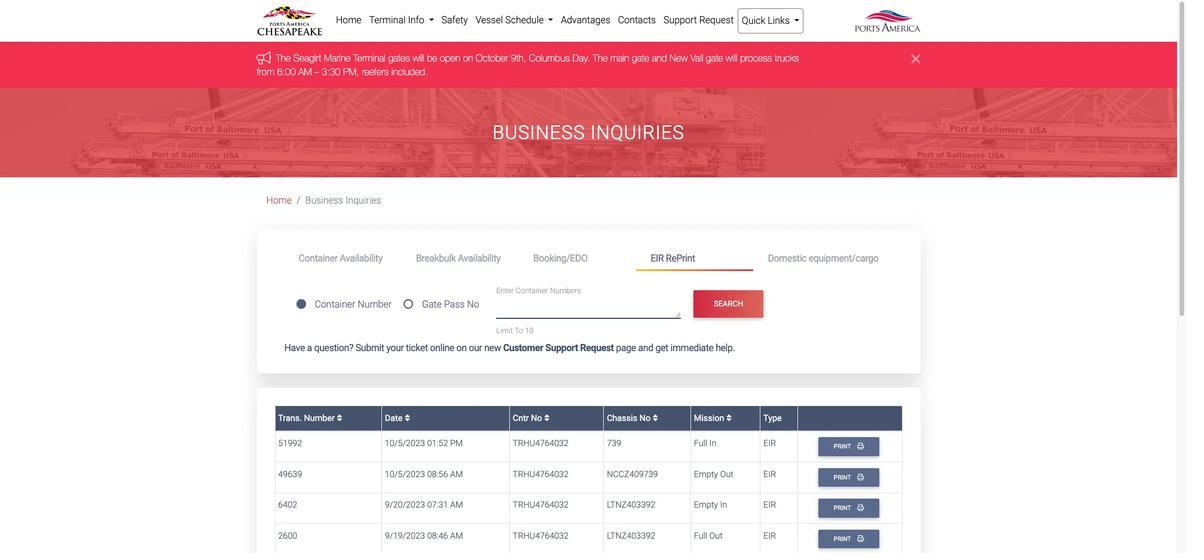 Task type: vqa. For each thing, say whether or not it's contained in the screenshot.
9/20/2023 07:31 AM on the bottom left of page
yes



Task type: describe. For each thing, give the bounding box(es) containing it.
am for 10/5/2023 08:56 am
[[450, 470, 463, 480]]

chassis no
[[607, 413, 653, 424]]

quick links link
[[738, 8, 804, 33]]

pm
[[450, 439, 463, 449]]

our
[[469, 343, 482, 354]]

1 gate from the left
[[632, 53, 649, 64]]

availability for breakbulk availability
[[458, 253, 501, 264]]

booking/edo link
[[519, 248, 636, 270]]

10
[[525, 326, 534, 335]]

online
[[430, 343, 454, 354]]

1 vertical spatial request
[[580, 343, 614, 354]]

in for full in
[[709, 439, 716, 449]]

open
[[440, 53, 460, 64]]

739
[[607, 439, 621, 449]]

trhu4764032 for 10/5/2023 01:52 pm
[[513, 439, 569, 449]]

limit
[[496, 326, 513, 335]]

number for trans. number
[[304, 413, 335, 424]]

10/5/2023 for 10/5/2023 08:56 am
[[385, 470, 425, 480]]

ticket
[[406, 343, 428, 354]]

full out
[[694, 531, 723, 542]]

support request
[[664, 14, 734, 26]]

domestic equipment/cargo
[[768, 253, 879, 264]]

contacts link
[[614, 8, 660, 32]]

container for container number
[[315, 299, 355, 310]]

breakbulk availability
[[416, 253, 501, 264]]

cntr no
[[513, 413, 544, 424]]

0 horizontal spatial support
[[545, 343, 578, 354]]

3:30
[[322, 66, 340, 77]]

vail
[[690, 53, 703, 64]]

vessel
[[476, 14, 503, 26]]

close image
[[911, 52, 920, 66]]

ltnz403392 for empty
[[607, 501, 655, 511]]

question?
[[314, 343, 353, 354]]

sort image for date
[[405, 414, 410, 423]]

08:46
[[427, 531, 448, 542]]

pass
[[444, 299, 465, 310]]

vessel schedule
[[476, 14, 546, 26]]

ltnz403392 for full
[[607, 531, 655, 542]]

0 horizontal spatial home
[[266, 195, 292, 206]]

print image for empty out
[[857, 474, 864, 481]]

0 vertical spatial business inquiries
[[493, 121, 685, 144]]

and inside the seagirt marine terminal gates will be open on october 9th, columbus day. the main gate and new vail gate will process trucks from 6:00 am – 3:30 pm, reefers included.
[[652, 53, 667, 64]]

51992
[[278, 439, 302, 449]]

gate pass no
[[422, 299, 479, 310]]

2 gate from the left
[[706, 53, 723, 64]]

Enter Container Numbers text field
[[496, 298, 681, 318]]

terminal inside terminal info link
[[369, 14, 406, 26]]

gate
[[422, 299, 442, 310]]

1 vertical spatial inquiries
[[346, 195, 381, 206]]

am for 9/19/2023 08:46 am
[[450, 531, 463, 542]]

chassis
[[607, 413, 637, 424]]

availability for container availability
[[340, 253, 383, 264]]

new
[[484, 343, 501, 354]]

enter
[[496, 287, 514, 296]]

search
[[714, 300, 743, 309]]

trhu4764032 for 9/20/2023 07:31 am
[[513, 501, 569, 511]]

quick
[[742, 15, 765, 26]]

on inside the seagirt marine terminal gates will be open on october 9th, columbus day. the main gate and new vail gate will process trucks from 6:00 am – 3:30 pm, reefers included.
[[463, 53, 473, 64]]

support request link
[[660, 8, 738, 32]]

eir reprint link
[[636, 248, 754, 271]]

main
[[610, 53, 629, 64]]

process
[[740, 53, 772, 64]]

day.
[[573, 53, 590, 64]]

1 horizontal spatial business
[[493, 121, 585, 144]]

08:56
[[427, 470, 448, 480]]

container availability
[[299, 253, 383, 264]]

be
[[427, 53, 437, 64]]

10/5/2023 01:52 pm
[[385, 439, 463, 449]]

container for container availability
[[299, 253, 338, 264]]

2600
[[278, 531, 297, 542]]

vessel schedule link
[[472, 8, 557, 32]]

type
[[763, 413, 782, 424]]

6:00
[[277, 66, 296, 77]]

6402
[[278, 501, 297, 511]]

customer support request link
[[503, 343, 614, 354]]

1 vertical spatial container
[[516, 287, 548, 296]]

seagirt
[[293, 53, 321, 64]]

included.
[[391, 66, 428, 77]]

quick links
[[742, 15, 792, 26]]

out for full out
[[709, 531, 723, 542]]

booking/edo
[[533, 253, 588, 264]]

advantages link
[[557, 8, 614, 32]]

marine
[[324, 53, 351, 64]]

print link for empty in
[[819, 499, 879, 518]]

pm,
[[343, 66, 359, 77]]

the seagirt marine terminal gates will be open on october 9th, columbus day. the main gate and new vail gate will process trucks from 6:00 am – 3:30 pm, reefers included.
[[257, 53, 799, 77]]

breakbulk availability link
[[402, 248, 519, 270]]

links
[[768, 15, 790, 26]]

49639
[[278, 470, 302, 480]]

have a question? submit your ticket online on our new customer support request page and get immediate help.
[[284, 343, 735, 354]]

mission
[[694, 413, 726, 424]]

chassis no link
[[607, 413, 658, 424]]

full in
[[694, 439, 716, 449]]

get
[[655, 343, 668, 354]]

9th,
[[511, 53, 526, 64]]

sort image for chassis no
[[653, 414, 658, 423]]

nccz409739
[[607, 470, 658, 480]]

safety
[[442, 14, 468, 26]]

mission link
[[694, 413, 732, 424]]

terminal inside the seagirt marine terminal gates will be open on october 9th, columbus day. the main gate and new vail gate will process trucks from 6:00 am – 3:30 pm, reefers included.
[[353, 53, 386, 64]]

trucks
[[775, 53, 799, 64]]

am for 9/20/2023 07:31 am
[[450, 501, 463, 511]]

0 horizontal spatial business
[[305, 195, 343, 206]]

print link for full out
[[819, 530, 879, 549]]

07:31
[[427, 501, 448, 511]]

eir for empty out
[[763, 470, 776, 480]]



Task type: locate. For each thing, give the bounding box(es) containing it.
4 print from the top
[[834, 536, 853, 543]]

schedule
[[505, 14, 544, 26]]

inquiries
[[590, 121, 685, 144], [346, 195, 381, 206]]

out up empty in
[[720, 470, 734, 480]]

full for full out
[[694, 531, 707, 542]]

4 print link from the top
[[819, 530, 879, 549]]

1 horizontal spatial number
[[358, 299, 392, 310]]

sort image inside chassis no link
[[653, 414, 658, 423]]

3 print image from the top
[[857, 536, 864, 542]]

0 vertical spatial number
[[358, 299, 392, 310]]

1 horizontal spatial inquiries
[[590, 121, 685, 144]]

am right 08:46
[[450, 531, 463, 542]]

0 vertical spatial and
[[652, 53, 667, 64]]

2 vertical spatial print image
[[857, 536, 864, 542]]

1 vertical spatial number
[[304, 413, 335, 424]]

sort image
[[405, 414, 410, 423], [726, 414, 732, 423]]

0 horizontal spatial sort image
[[405, 414, 410, 423]]

container inside container availability "link"
[[299, 253, 338, 264]]

date
[[385, 413, 405, 424]]

sort image
[[337, 414, 342, 423], [544, 414, 550, 423], [653, 414, 658, 423]]

in down empty out on the right bottom of the page
[[720, 501, 727, 511]]

print
[[834, 443, 853, 451], [834, 474, 853, 482], [834, 505, 853, 513], [834, 536, 853, 543]]

0 vertical spatial inquiries
[[590, 121, 685, 144]]

print link for empty out
[[819, 469, 879, 487]]

2 availability from the left
[[458, 253, 501, 264]]

10/5/2023 down "date" link
[[385, 439, 425, 449]]

print image for full out
[[857, 536, 864, 542]]

0 vertical spatial business
[[493, 121, 585, 144]]

number right trans.
[[304, 413, 335, 424]]

cntr no link
[[513, 413, 550, 424]]

safety link
[[438, 8, 472, 32]]

print image
[[857, 474, 864, 481], [857, 505, 864, 512], [857, 536, 864, 542]]

and
[[652, 53, 667, 64], [638, 343, 653, 354]]

0 vertical spatial empty
[[694, 470, 718, 480]]

request left page
[[580, 343, 614, 354]]

have
[[284, 343, 305, 354]]

0 horizontal spatial business inquiries
[[305, 195, 381, 206]]

terminal left info
[[369, 14, 406, 26]]

support inside "link"
[[664, 14, 697, 26]]

01:52
[[427, 439, 448, 449]]

1 sort image from the left
[[405, 414, 410, 423]]

trhu4764032 for 9/19/2023 08:46 am
[[513, 531, 569, 542]]

out for empty out
[[720, 470, 734, 480]]

1 print link from the top
[[819, 438, 879, 457]]

print for full in
[[834, 443, 853, 451]]

1 vertical spatial support
[[545, 343, 578, 354]]

2 the from the left
[[593, 53, 608, 64]]

sort image for cntr no
[[544, 414, 550, 423]]

print for empty out
[[834, 474, 853, 482]]

print for full out
[[834, 536, 853, 543]]

1 horizontal spatial request
[[699, 14, 734, 26]]

trhu4764032 for 10/5/2023 08:56 am
[[513, 470, 569, 480]]

gates
[[388, 53, 410, 64]]

and left the 'get'
[[638, 343, 653, 354]]

eir reprint
[[651, 253, 695, 264]]

0 horizontal spatial inquiries
[[346, 195, 381, 206]]

1 the from the left
[[276, 53, 291, 64]]

container up container number
[[299, 253, 338, 264]]

3 print from the top
[[834, 505, 853, 513]]

the
[[276, 53, 291, 64], [593, 53, 608, 64]]

1 vertical spatial empty
[[694, 501, 718, 511]]

full down mission
[[694, 439, 707, 449]]

the up 6:00
[[276, 53, 291, 64]]

1 horizontal spatial sort image
[[544, 414, 550, 423]]

1 vertical spatial full
[[694, 531, 707, 542]]

numbers
[[550, 287, 581, 296]]

1 full from the top
[[694, 439, 707, 449]]

9/19/2023
[[385, 531, 425, 542]]

1 horizontal spatial the
[[593, 53, 608, 64]]

2 vertical spatial container
[[315, 299, 355, 310]]

in
[[709, 439, 716, 449], [720, 501, 727, 511]]

to
[[515, 326, 523, 335]]

1 trhu4764032 from the top
[[513, 439, 569, 449]]

0 vertical spatial 10/5/2023
[[385, 439, 425, 449]]

reprint
[[666, 253, 695, 264]]

1 vertical spatial out
[[709, 531, 723, 542]]

support up new
[[664, 14, 697, 26]]

empty down full in
[[694, 470, 718, 480]]

2 print image from the top
[[857, 505, 864, 512]]

sort image left type
[[726, 414, 732, 423]]

4 trhu4764032 from the top
[[513, 531, 569, 542]]

1 horizontal spatial support
[[664, 14, 697, 26]]

support right customer
[[545, 343, 578, 354]]

am right 07:31
[[450, 501, 463, 511]]

9/20/2023 07:31 am
[[385, 501, 463, 511]]

1 vertical spatial on
[[456, 343, 467, 354]]

no for chassis no
[[639, 413, 651, 424]]

home
[[336, 14, 361, 26], [266, 195, 292, 206]]

2 sort image from the left
[[726, 414, 732, 423]]

search button
[[693, 291, 764, 318]]

full down empty in
[[694, 531, 707, 542]]

eir
[[651, 253, 664, 264], [763, 439, 776, 449], [763, 470, 776, 480], [763, 501, 776, 511], [763, 531, 776, 542]]

empty for empty out
[[694, 470, 718, 480]]

0 horizontal spatial request
[[580, 343, 614, 354]]

and left new
[[652, 53, 667, 64]]

equipment/cargo
[[809, 253, 879, 264]]

no right the cntr
[[531, 413, 542, 424]]

immediate
[[670, 343, 714, 354]]

eir for full in
[[763, 439, 776, 449]]

2 horizontal spatial sort image
[[653, 414, 658, 423]]

ltnz403392
[[607, 501, 655, 511], [607, 531, 655, 542]]

2 full from the top
[[694, 531, 707, 542]]

1 ltnz403392 from the top
[[607, 501, 655, 511]]

1 print from the top
[[834, 443, 853, 451]]

enter container numbers
[[496, 287, 581, 296]]

request left the quick
[[699, 14, 734, 26]]

0 vertical spatial home
[[336, 14, 361, 26]]

2 empty from the top
[[694, 501, 718, 511]]

info
[[408, 14, 424, 26]]

2 print link from the top
[[819, 469, 879, 487]]

the seagirt marine terminal gates will be open on october 9th, columbus day. the main gate and new vail gate will process trucks from 6:00 am – 3:30 pm, reefers included. alert
[[0, 42, 1177, 88]]

0 vertical spatial terminal
[[369, 14, 406, 26]]

1 availability from the left
[[340, 253, 383, 264]]

container
[[299, 253, 338, 264], [516, 287, 548, 296], [315, 299, 355, 310]]

1 vertical spatial business
[[305, 195, 343, 206]]

in down mission link
[[709, 439, 716, 449]]

1 vertical spatial and
[[638, 343, 653, 354]]

am
[[298, 66, 312, 77], [450, 470, 463, 480], [450, 501, 463, 511], [450, 531, 463, 542]]

–
[[314, 66, 319, 77]]

sort image inside 'trans. number' link
[[337, 414, 342, 423]]

a
[[307, 343, 312, 354]]

0 horizontal spatial home link
[[266, 195, 292, 206]]

sort image inside "date" link
[[405, 414, 410, 423]]

2 sort image from the left
[[544, 414, 550, 423]]

1 vertical spatial business inquiries
[[305, 195, 381, 206]]

no right chassis
[[639, 413, 651, 424]]

in for empty in
[[720, 501, 727, 511]]

2 10/5/2023 from the top
[[385, 470, 425, 480]]

terminal info
[[369, 14, 427, 26]]

0 vertical spatial print image
[[857, 474, 864, 481]]

terminal up "reefers"
[[353, 53, 386, 64]]

0 horizontal spatial the
[[276, 53, 291, 64]]

empty in
[[694, 501, 727, 511]]

sort image inside cntr no "link"
[[544, 414, 550, 423]]

october
[[476, 53, 508, 64]]

number
[[358, 299, 392, 310], [304, 413, 335, 424]]

9/19/2023 08:46 am
[[385, 531, 463, 542]]

page
[[616, 343, 636, 354]]

empty
[[694, 470, 718, 480], [694, 501, 718, 511]]

will left process
[[726, 53, 737, 64]]

print image for empty in
[[857, 505, 864, 512]]

3 print link from the top
[[819, 499, 879, 518]]

1 sort image from the left
[[337, 414, 342, 423]]

0 vertical spatial on
[[463, 53, 473, 64]]

container number
[[315, 299, 392, 310]]

2 trhu4764032 from the top
[[513, 470, 569, 480]]

0 horizontal spatial sort image
[[337, 414, 342, 423]]

empty for empty in
[[694, 501, 718, 511]]

am inside the seagirt marine terminal gates will be open on october 9th, columbus day. the main gate and new vail gate will process trucks from 6:00 am – 3:30 pm, reefers included.
[[298, 66, 312, 77]]

9/20/2023
[[385, 501, 425, 511]]

from
[[257, 66, 274, 77]]

on left our
[[456, 343, 467, 354]]

1 vertical spatial 10/5/2023
[[385, 470, 425, 480]]

number for container number
[[358, 299, 392, 310]]

2 will from the left
[[726, 53, 737, 64]]

trans. number link
[[278, 413, 342, 424]]

no right pass
[[467, 299, 479, 310]]

0 vertical spatial ltnz403392
[[607, 501, 655, 511]]

out down empty in
[[709, 531, 723, 542]]

the seagirt marine terminal gates will be open on october 9th, columbus day. the main gate and new vail gate will process trucks from 6:00 am – 3:30 pm, reefers included. link
[[257, 53, 799, 77]]

0 horizontal spatial will
[[413, 53, 424, 64]]

0 vertical spatial container
[[299, 253, 338, 264]]

0 vertical spatial home link
[[332, 8, 365, 32]]

10/5/2023 up 9/20/2023
[[385, 470, 425, 480]]

no for cntr no
[[531, 413, 542, 424]]

bullhorn image
[[257, 51, 276, 64]]

sort image for mission
[[726, 414, 732, 423]]

customer
[[503, 343, 543, 354]]

1 vertical spatial in
[[720, 501, 727, 511]]

availability up enter
[[458, 253, 501, 264]]

am left the –
[[298, 66, 312, 77]]

request
[[699, 14, 734, 26], [580, 343, 614, 354]]

1 horizontal spatial sort image
[[726, 414, 732, 423]]

print link for full in
[[819, 438, 879, 457]]

breakbulk
[[416, 253, 456, 264]]

1 vertical spatial print image
[[857, 505, 864, 512]]

3 trhu4764032 from the top
[[513, 501, 569, 511]]

sort image for trans. number
[[337, 414, 342, 423]]

reefers
[[362, 66, 389, 77]]

date link
[[385, 413, 410, 424]]

10/5/2023 08:56 am
[[385, 470, 463, 480]]

sort image right chassis
[[653, 414, 658, 423]]

gate right main
[[632, 53, 649, 64]]

eir for full out
[[763, 531, 776, 542]]

1 print image from the top
[[857, 474, 864, 481]]

print image
[[857, 443, 864, 450]]

1 horizontal spatial in
[[720, 501, 727, 511]]

availability up container number
[[340, 253, 383, 264]]

1 vertical spatial ltnz403392
[[607, 531, 655, 542]]

business inquiries
[[493, 121, 685, 144], [305, 195, 381, 206]]

availability inside "link"
[[340, 253, 383, 264]]

3 sort image from the left
[[653, 414, 658, 423]]

container availability link
[[284, 248, 402, 270]]

2 horizontal spatial no
[[639, 413, 651, 424]]

container right enter
[[516, 287, 548, 296]]

2 print from the top
[[834, 474, 853, 482]]

1 horizontal spatial gate
[[706, 53, 723, 64]]

0 vertical spatial in
[[709, 439, 716, 449]]

1 vertical spatial home
[[266, 195, 292, 206]]

contacts
[[618, 14, 656, 26]]

sort image inside mission link
[[726, 414, 732, 423]]

1 horizontal spatial home link
[[332, 8, 365, 32]]

help.
[[716, 343, 735, 354]]

trans.
[[278, 413, 302, 424]]

1 vertical spatial home link
[[266, 195, 292, 206]]

number up submit
[[358, 299, 392, 310]]

new
[[670, 53, 688, 64]]

1 horizontal spatial no
[[531, 413, 542, 424]]

0 horizontal spatial availability
[[340, 253, 383, 264]]

eir for empty in
[[763, 501, 776, 511]]

am right '08:56'
[[450, 470, 463, 480]]

0 horizontal spatial in
[[709, 439, 716, 449]]

request inside "link"
[[699, 14, 734, 26]]

1 vertical spatial terminal
[[353, 53, 386, 64]]

1 horizontal spatial home
[[336, 14, 361, 26]]

10/5/2023 for 10/5/2023 01:52 pm
[[385, 439, 425, 449]]

sort image right the cntr
[[544, 414, 550, 423]]

1 10/5/2023 from the top
[[385, 439, 425, 449]]

1 will from the left
[[413, 53, 424, 64]]

the right the day.
[[593, 53, 608, 64]]

0 vertical spatial request
[[699, 14, 734, 26]]

2 ltnz403392 from the top
[[607, 531, 655, 542]]

on
[[463, 53, 473, 64], [456, 343, 467, 354]]

1 horizontal spatial will
[[726, 53, 737, 64]]

out
[[720, 470, 734, 480], [709, 531, 723, 542]]

submit
[[356, 343, 384, 354]]

0 vertical spatial support
[[664, 14, 697, 26]]

0 horizontal spatial number
[[304, 413, 335, 424]]

0 vertical spatial out
[[720, 470, 734, 480]]

0 horizontal spatial no
[[467, 299, 479, 310]]

container up question? at the left of the page
[[315, 299, 355, 310]]

gate right vail
[[706, 53, 723, 64]]

advantages
[[561, 14, 610, 26]]

your
[[386, 343, 404, 354]]

on right open
[[463, 53, 473, 64]]

full for full in
[[694, 439, 707, 449]]

cntr
[[513, 413, 529, 424]]

terminal info link
[[365, 8, 438, 32]]

sort image up 10/5/2023 01:52 pm
[[405, 414, 410, 423]]

0 vertical spatial full
[[694, 439, 707, 449]]

will left be
[[413, 53, 424, 64]]

print for empty in
[[834, 505, 853, 513]]

sort image right trans.
[[337, 414, 342, 423]]

columbus
[[529, 53, 570, 64]]

home link
[[332, 8, 365, 32], [266, 195, 292, 206]]

1 empty from the top
[[694, 470, 718, 480]]

empty up full out
[[694, 501, 718, 511]]

0 horizontal spatial gate
[[632, 53, 649, 64]]

1 horizontal spatial availability
[[458, 253, 501, 264]]

1 horizontal spatial business inquiries
[[493, 121, 685, 144]]



